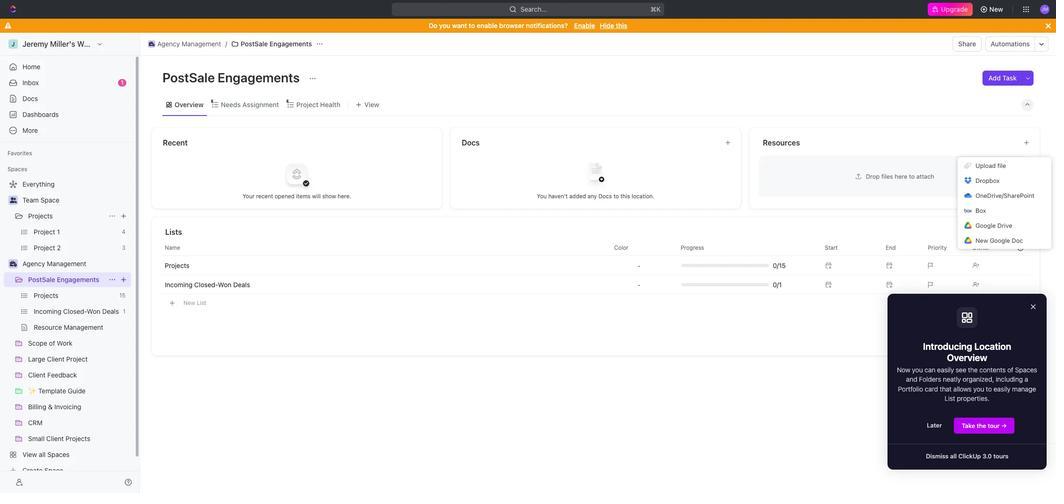 Task type: vqa. For each thing, say whether or not it's contained in the screenshot.
the middle PostSale
yes



Task type: describe. For each thing, give the bounding box(es) containing it.
projects inside sidebar navigation
[[28, 212, 53, 220]]

won
[[218, 281, 232, 289]]

name button
[[161, 241, 609, 256]]

manage
[[1013, 385, 1037, 393]]

do you want to enable browser notifications? enable hide this
[[429, 22, 628, 30]]

health
[[320, 100, 341, 108]]

owner
[[973, 244, 990, 251]]

space
[[41, 196, 59, 204]]

incoming
[[165, 281, 193, 289]]

0 vertical spatial engagements
[[270, 40, 312, 48]]

haven't
[[549, 193, 568, 200]]

needs assignment link
[[219, 98, 279, 111]]

0/1
[[773, 281, 782, 289]]

card
[[925, 385, 939, 393]]

new for new list
[[184, 300, 195, 307]]

0 vertical spatial postsale engagements
[[241, 40, 312, 48]]

task
[[1003, 74, 1018, 82]]

new google doc button
[[958, 233, 1052, 248]]

business time image
[[10, 261, 17, 267]]

resources button
[[763, 137, 1017, 149]]

project
[[297, 100, 319, 108]]

tree inside sidebar navigation
[[4, 177, 131, 479]]

now
[[898, 366, 911, 374]]

google drive
[[976, 222, 1013, 230]]

hide
[[600, 22, 615, 30]]

0 horizontal spatial overview
[[175, 100, 204, 108]]

search...
[[521, 5, 547, 13]]

0 vertical spatial postsale engagements link
[[229, 38, 315, 50]]

×
[[1031, 301, 1037, 312]]

upload file
[[976, 162, 1007, 170]]

to right want at top
[[469, 22, 475, 30]]

1 vertical spatial postsale
[[163, 70, 215, 85]]

add
[[989, 74, 1002, 82]]

upgrade
[[942, 5, 969, 13]]

take the tour → button
[[954, 418, 1016, 435]]

see
[[956, 366, 967, 374]]

introducing location overview now you can easily see the contents of spaces and folders neatly organized, including a portfolio card that allows you to easily manage list properties.
[[898, 342, 1040, 403]]

× button
[[1031, 301, 1037, 312]]

overview link
[[173, 98, 204, 111]]

the inside "introducing location overview now you can easily see the contents of spaces and folders neatly organized, including a portfolio card that allows you to easily manage list properties."
[[969, 366, 979, 374]]

1 vertical spatial docs
[[462, 139, 480, 147]]

/
[[225, 40, 227, 48]]

to right here
[[910, 173, 915, 180]]

1 horizontal spatial management
[[182, 40, 221, 48]]

all
[[951, 453, 958, 461]]

a
[[1025, 376, 1029, 384]]

start
[[825, 244, 838, 251]]

google drive button
[[958, 218, 1052, 233]]

lists button
[[165, 227, 1030, 238]]

any
[[588, 193, 597, 200]]

→
[[1002, 423, 1008, 430]]

enable
[[575, 22, 596, 30]]

favorites button
[[4, 148, 36, 159]]

favorites
[[7, 150, 32, 157]]

priority button
[[923, 241, 967, 256]]

start button
[[820, 241, 881, 256]]

drive
[[998, 222, 1013, 230]]

new google doc
[[976, 237, 1024, 245]]

resources
[[763, 139, 801, 147]]

spaces inside "introducing location overview now you can easily see the contents of spaces and folders neatly organized, including a portfolio card that allows you to easily manage list properties."
[[1016, 366, 1038, 374]]

progress button
[[676, 241, 814, 256]]

to right any
[[614, 193, 619, 200]]

project health
[[297, 100, 341, 108]]

location
[[975, 342, 1012, 352]]

management inside tree
[[47, 260, 86, 268]]

file
[[998, 162, 1007, 170]]

added
[[570, 193, 586, 200]]

project health link
[[295, 98, 341, 111]]

1 vertical spatial postsale engagements
[[163, 70, 303, 85]]

1 horizontal spatial projects link
[[165, 262, 190, 270]]

upload
[[976, 162, 997, 170]]

1 vertical spatial this
[[621, 193, 631, 200]]

name
[[165, 244, 180, 251]]

owner button
[[967, 241, 1010, 256]]

add task
[[989, 74, 1018, 82]]

0/15
[[773, 262, 786, 270]]

introducing
[[924, 342, 973, 352]]

box
[[976, 207, 987, 215]]

⌘k
[[651, 5, 661, 13]]

docs inside sidebar navigation
[[22, 95, 38, 103]]

list inside "introducing location overview now you can easily see the contents of spaces and folders neatly organized, including a portfolio card that allows you to easily manage list properties."
[[945, 395, 956, 403]]

here.
[[338, 193, 351, 200]]

want
[[452, 22, 467, 30]]

incoming closed-won deals
[[165, 281, 250, 289]]



Task type: locate. For each thing, give the bounding box(es) containing it.
do
[[429, 22, 438, 30]]

organized,
[[963, 376, 995, 384]]

needs
[[221, 100, 241, 108]]

dropbox button
[[958, 173, 1052, 188]]

location.
[[632, 193, 655, 200]]

deals
[[233, 281, 250, 289]]

1 vertical spatial engagements
[[218, 70, 300, 85]]

1 vertical spatial projects link
[[165, 262, 190, 270]]

files
[[882, 173, 894, 180]]

dropbox
[[976, 177, 1000, 185]]

google
[[976, 222, 997, 230], [991, 237, 1011, 245]]

spaces down the favorites button
[[7, 166, 27, 173]]

user group image
[[10, 198, 17, 203]]

postsale engagements link
[[229, 38, 315, 50], [28, 273, 105, 288]]

can
[[925, 366, 936, 374]]

0 vertical spatial spaces
[[7, 166, 27, 173]]

1 horizontal spatial agency
[[157, 40, 180, 48]]

1 horizontal spatial list
[[945, 395, 956, 403]]

properties.
[[958, 395, 990, 403]]

navigation
[[888, 294, 1057, 470]]

the up organized,
[[969, 366, 979, 374]]

1 vertical spatial management
[[47, 260, 86, 268]]

new up automations on the right of the page
[[990, 5, 1004, 13]]

box button
[[958, 203, 1052, 218]]

portfolio
[[899, 385, 924, 393]]

agency management left /
[[157, 40, 221, 48]]

spaces up the a
[[1016, 366, 1038, 374]]

agency management inside sidebar navigation
[[22, 260, 86, 268]]

1 vertical spatial easily
[[994, 385, 1011, 393]]

end button
[[881, 241, 923, 256]]

management
[[182, 40, 221, 48], [47, 260, 86, 268]]

1 vertical spatial agency management link
[[22, 257, 129, 272]]

agency
[[157, 40, 180, 48], [22, 260, 45, 268]]

dismiss all clickup 3.0 tours button
[[919, 449, 1017, 465]]

navigation containing ×
[[888, 294, 1057, 470]]

easily down including
[[994, 385, 1011, 393]]

0 horizontal spatial spaces
[[7, 166, 27, 173]]

clickup
[[959, 453, 982, 461]]

opened
[[275, 193, 295, 200]]

0 horizontal spatial agency management
[[22, 260, 86, 268]]

1 vertical spatial agency
[[22, 260, 45, 268]]

new for new google doc
[[976, 237, 989, 245]]

spaces
[[7, 166, 27, 173], [1016, 366, 1038, 374]]

0 vertical spatial projects
[[28, 212, 53, 220]]

this left location.
[[621, 193, 631, 200]]

that
[[941, 385, 952, 393]]

your
[[243, 193, 255, 200]]

3.0
[[983, 453, 993, 461]]

new down incoming
[[184, 300, 195, 307]]

1 vertical spatial postsale engagements link
[[28, 273, 105, 288]]

dismiss
[[927, 453, 949, 461]]

share
[[959, 40, 977, 48]]

1 vertical spatial projects
[[165, 262, 190, 270]]

recent
[[163, 139, 188, 147]]

projects down team space at the left of the page
[[28, 212, 53, 220]]

the left tour
[[978, 423, 987, 430]]

0 horizontal spatial you
[[439, 22, 451, 30]]

tree containing team space
[[4, 177, 131, 479]]

2 vertical spatial postsale
[[28, 276, 55, 284]]

1 vertical spatial google
[[991, 237, 1011, 245]]

list inside button
[[197, 300, 206, 307]]

0 horizontal spatial projects
[[28, 212, 53, 220]]

0 horizontal spatial agency management link
[[22, 257, 129, 272]]

new list button
[[161, 295, 1033, 312]]

no recent items image
[[278, 155, 316, 193]]

0 vertical spatial management
[[182, 40, 221, 48]]

allows
[[954, 385, 972, 393]]

priority
[[928, 244, 948, 251]]

0 horizontal spatial postsale
[[28, 276, 55, 284]]

inbox
[[22, 79, 39, 87]]

share button
[[953, 37, 983, 52]]

0 horizontal spatial list
[[197, 300, 206, 307]]

list down that
[[945, 395, 956, 403]]

tour
[[989, 423, 1000, 430]]

0 vertical spatial google
[[976, 222, 997, 230]]

closed-
[[194, 281, 218, 289]]

sidebar navigation
[[0, 33, 140, 494]]

overview
[[175, 100, 204, 108], [948, 353, 988, 364]]

this right hide
[[616, 22, 628, 30]]

docs
[[22, 95, 38, 103], [462, 139, 480, 147], [599, 193, 612, 200]]

0 horizontal spatial docs
[[22, 95, 38, 103]]

agency right business time icon
[[157, 40, 180, 48]]

neatly
[[944, 376, 962, 384]]

progress
[[681, 244, 705, 251]]

assignment
[[243, 100, 279, 108]]

2 horizontal spatial docs
[[599, 193, 612, 200]]

dashboards
[[22, 111, 59, 119]]

1 horizontal spatial easily
[[994, 385, 1011, 393]]

show
[[323, 193, 336, 200]]

agency management
[[157, 40, 221, 48], [22, 260, 86, 268]]

1 vertical spatial you
[[913, 366, 924, 374]]

attach
[[917, 173, 935, 180]]

list down closed-
[[197, 300, 206, 307]]

0 vertical spatial projects link
[[28, 209, 105, 224]]

1 vertical spatial the
[[978, 423, 987, 430]]

2 vertical spatial engagements
[[57, 276, 99, 284]]

1 horizontal spatial projects
[[165, 262, 190, 270]]

take the tour →
[[962, 423, 1008, 430]]

to down organized,
[[987, 385, 993, 393]]

2 vertical spatial you
[[974, 385, 985, 393]]

will
[[312, 193, 321, 200]]

1 horizontal spatial agency management link
[[146, 38, 224, 50]]

2 horizontal spatial you
[[974, 385, 985, 393]]

1 horizontal spatial overview
[[948, 353, 988, 364]]

upload file button
[[958, 158, 1052, 173]]

home link
[[4, 59, 131, 74]]

2 horizontal spatial postsale
[[241, 40, 268, 48]]

new button
[[977, 2, 1010, 17]]

0 vertical spatial list
[[197, 300, 206, 307]]

projects
[[28, 212, 53, 220], [165, 262, 190, 270]]

new for new
[[990, 5, 1004, 13]]

the inside button
[[978, 423, 987, 430]]

postsale engagements inside tree
[[28, 276, 99, 284]]

google down google drive button
[[991, 237, 1011, 245]]

onedrive/sharepoint
[[976, 192, 1035, 200]]

list
[[197, 300, 206, 307], [945, 395, 956, 403]]

no most used docs image
[[577, 155, 615, 193]]

2 vertical spatial docs
[[599, 193, 612, 200]]

contents
[[980, 366, 1006, 374]]

doc
[[1013, 237, 1024, 245]]

1 horizontal spatial agency management
[[157, 40, 221, 48]]

overview up recent
[[175, 100, 204, 108]]

0 vertical spatial easily
[[938, 366, 955, 374]]

projects link
[[28, 209, 105, 224], [165, 262, 190, 270]]

projects down name
[[165, 262, 190, 270]]

new down google drive
[[976, 237, 989, 245]]

2 horizontal spatial new
[[990, 5, 1004, 13]]

0 horizontal spatial projects link
[[28, 209, 105, 224]]

1 horizontal spatial you
[[913, 366, 924, 374]]

1 vertical spatial overview
[[948, 353, 988, 364]]

of
[[1008, 366, 1014, 374]]

postsale engagements link inside tree
[[28, 273, 105, 288]]

agency management right business time image in the bottom left of the page
[[22, 260, 86, 268]]

1 horizontal spatial postsale engagements link
[[229, 38, 315, 50]]

automations button
[[987, 37, 1035, 51]]

0 vertical spatial agency management
[[157, 40, 221, 48]]

0 horizontal spatial agency
[[22, 260, 45, 268]]

0 horizontal spatial management
[[47, 260, 86, 268]]

to
[[469, 22, 475, 30], [910, 173, 915, 180], [614, 193, 619, 200], [987, 385, 993, 393]]

to inside "introducing location overview now you can easily see the contents of spaces and folders neatly organized, including a portfolio card that allows you to easily manage list properties."
[[987, 385, 993, 393]]

overview inside "introducing location overview now you can easily see the contents of spaces and folders neatly organized, including a portfolio card that allows you to easily manage list properties."
[[948, 353, 988, 364]]

team space
[[22, 196, 59, 204]]

business time image
[[149, 42, 155, 46]]

you
[[537, 193, 547, 200]]

postsale inside sidebar navigation
[[28, 276, 55, 284]]

1 vertical spatial spaces
[[1016, 366, 1038, 374]]

projects link down the team space link
[[28, 209, 105, 224]]

1 vertical spatial agency management
[[22, 260, 86, 268]]

0 vertical spatial agency management link
[[146, 38, 224, 50]]

spaces inside sidebar navigation
[[7, 166, 27, 173]]

browser
[[500, 22, 525, 30]]

0 vertical spatial this
[[616, 22, 628, 30]]

you right the do
[[439, 22, 451, 30]]

1 horizontal spatial postsale
[[163, 70, 215, 85]]

here
[[895, 173, 908, 180]]

0 horizontal spatial new
[[184, 300, 195, 307]]

0 vertical spatial the
[[969, 366, 979, 374]]

0 vertical spatial overview
[[175, 100, 204, 108]]

0 vertical spatial agency
[[157, 40, 180, 48]]

engagements inside sidebar navigation
[[57, 276, 99, 284]]

0 horizontal spatial easily
[[938, 366, 955, 374]]

dashboards link
[[4, 107, 131, 122]]

team
[[22, 196, 39, 204]]

you
[[439, 22, 451, 30], [913, 366, 924, 374], [974, 385, 985, 393]]

folders
[[920, 376, 942, 384]]

dismiss all clickup 3.0 tours
[[927, 453, 1009, 461]]

overview up "see"
[[948, 353, 988, 364]]

1 horizontal spatial spaces
[[1016, 366, 1038, 374]]

automations
[[991, 40, 1031, 48]]

1 vertical spatial new
[[976, 237, 989, 245]]

upgrade link
[[929, 3, 973, 16]]

the
[[969, 366, 979, 374], [978, 423, 987, 430]]

later button
[[920, 418, 950, 434]]

projects link down name
[[165, 262, 190, 270]]

you up the and
[[913, 366, 924, 374]]

1 horizontal spatial new
[[976, 237, 989, 245]]

2 vertical spatial postsale engagements
[[28, 276, 99, 284]]

0 vertical spatial new
[[990, 5, 1004, 13]]

google down box
[[976, 222, 997, 230]]

enable
[[477, 22, 498, 30]]

agency inside sidebar navigation
[[22, 260, 45, 268]]

team space link
[[22, 193, 129, 208]]

agency right business time image in the bottom left of the page
[[22, 260, 45, 268]]

1 vertical spatial list
[[945, 395, 956, 403]]

easily up neatly at bottom
[[938, 366, 955, 374]]

2 vertical spatial new
[[184, 300, 195, 307]]

you down organized,
[[974, 385, 985, 393]]

0 vertical spatial postsale
[[241, 40, 268, 48]]

0 vertical spatial docs
[[22, 95, 38, 103]]

tree
[[4, 177, 131, 479]]

0 vertical spatial you
[[439, 22, 451, 30]]

color button
[[609, 241, 670, 256]]

1 horizontal spatial docs
[[462, 139, 480, 147]]

0 horizontal spatial postsale engagements link
[[28, 273, 105, 288]]

lists
[[165, 228, 182, 237]]



